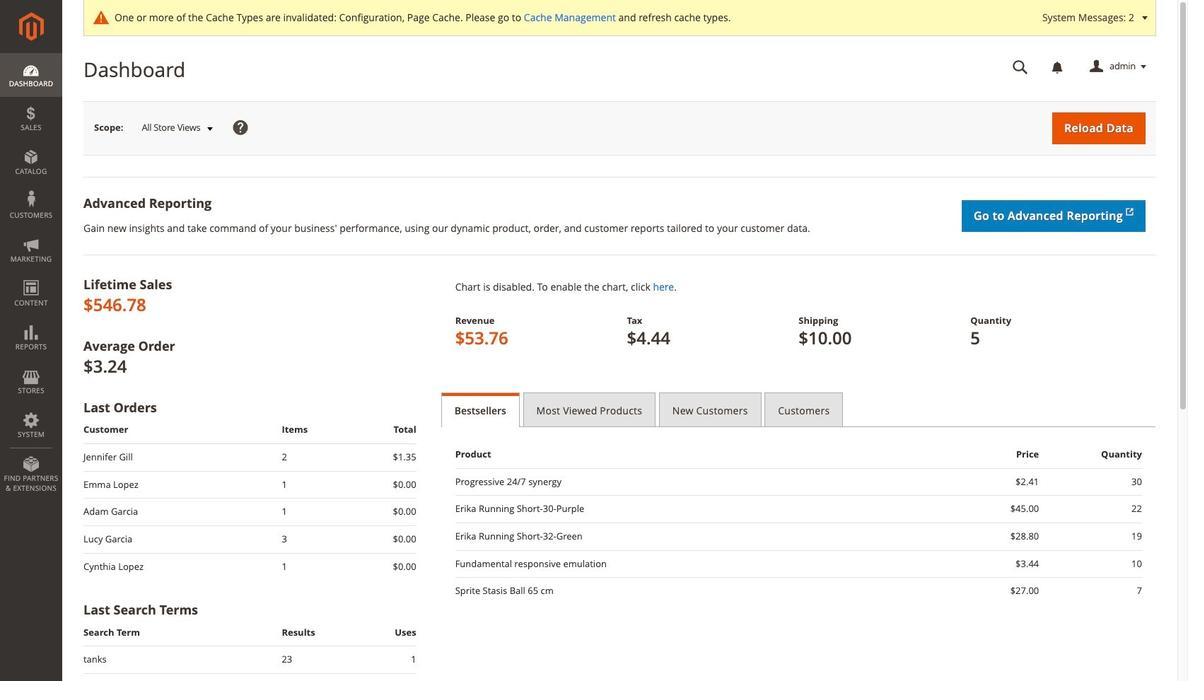 Task type: locate. For each thing, give the bounding box(es) containing it.
tab list
[[441, 393, 1157, 427]]

magento admin panel image
[[19, 12, 44, 41]]

menu bar
[[0, 53, 62, 500]]

None text field
[[1003, 54, 1038, 79]]



